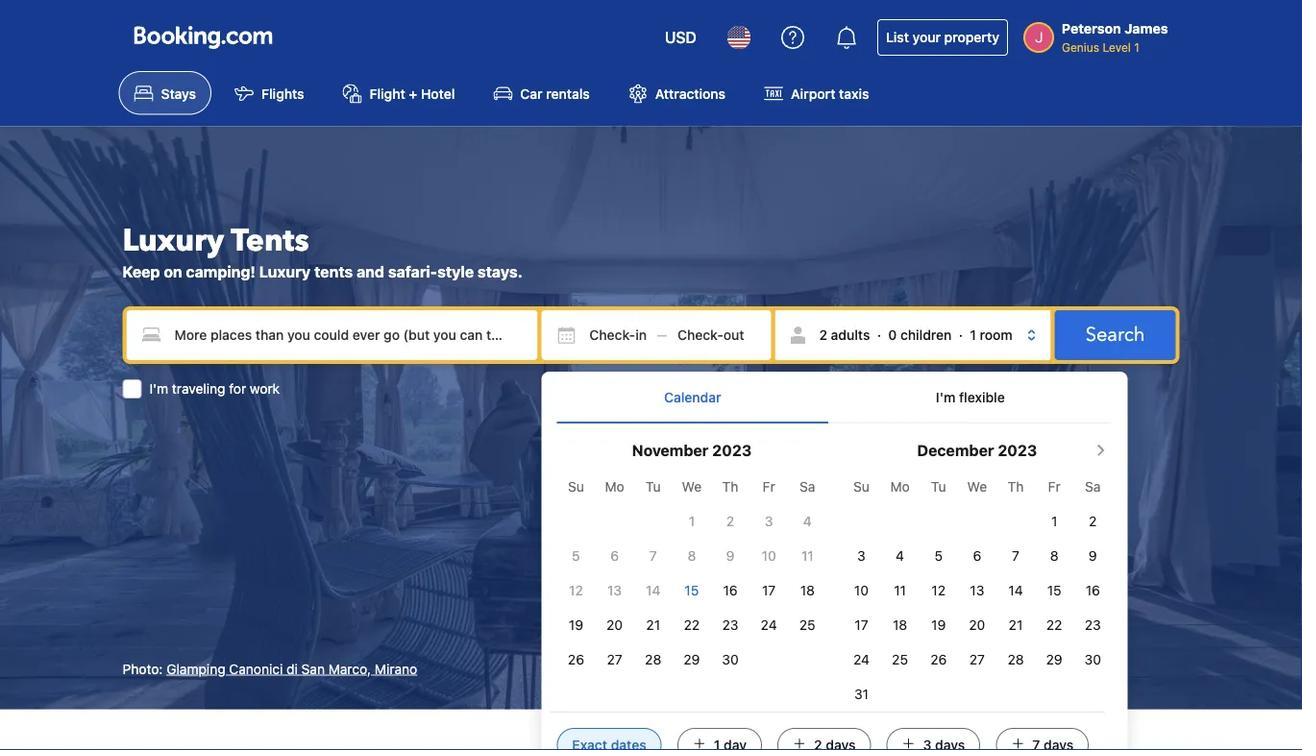Task type: vqa. For each thing, say whether or not it's contained in the screenshot.


Task type: locate. For each thing, give the bounding box(es) containing it.
2023 for november 2023
[[712, 442, 752, 460]]

12 down 5 option
[[569, 583, 583, 599]]

1 horizontal spatial 30
[[1085, 652, 1101, 668]]

1 horizontal spatial 29
[[1046, 652, 1063, 668]]

0 horizontal spatial 8
[[688, 548, 696, 564]]

and
[[357, 263, 384, 281]]

luxury
[[123, 220, 224, 262], [259, 263, 311, 281]]

0 horizontal spatial 12
[[569, 583, 583, 599]]

1 horizontal spatial fr
[[1048, 479, 1061, 495]]

9
[[726, 548, 735, 564], [1089, 548, 1097, 564]]

mo for december
[[890, 479, 910, 495]]

on
[[164, 263, 182, 281]]

november 2023
[[632, 442, 752, 460]]

13 down 6 november 2023 "checkbox"
[[607, 583, 622, 599]]

1 vertical spatial 25
[[892, 652, 908, 668]]

mo
[[605, 479, 624, 495], [890, 479, 910, 495]]

1 horizontal spatial 28
[[1008, 652, 1024, 668]]

16 November 2023 checkbox
[[723, 583, 738, 599]]

0 horizontal spatial 13
[[607, 583, 622, 599]]

tu down december
[[931, 479, 946, 495]]

2 November 2023 checkbox
[[726, 514, 734, 530]]

0 horizontal spatial 5
[[572, 548, 580, 564]]

flight + hotel link
[[327, 71, 470, 115]]

15 up 22 november 2023 option
[[685, 583, 699, 599]]

1 16 from the left
[[723, 583, 738, 599]]

25
[[799, 618, 816, 633], [892, 652, 908, 668]]

1 20 from the left
[[606, 618, 623, 633]]

30
[[722, 652, 739, 668], [1085, 652, 1101, 668]]

1 12 from the left
[[569, 583, 583, 599]]

2 30 from the left
[[1085, 652, 1101, 668]]

1 26 from the left
[[568, 652, 584, 668]]

7
[[649, 548, 657, 564], [1012, 548, 1020, 564]]

0 horizontal spatial 11
[[801, 548, 814, 564]]

27
[[607, 652, 622, 668], [969, 652, 985, 668]]

1 up 8 checkbox
[[1051, 514, 1057, 530]]

26 December 2023 checkbox
[[930, 652, 947, 668]]

4
[[803, 514, 812, 530], [896, 548, 904, 564]]

1 19 from the left
[[569, 618, 583, 633]]

6 up 13 option
[[973, 548, 981, 564]]

23
[[722, 618, 738, 633], [1085, 618, 1101, 633]]

1 horizontal spatial 15
[[1047, 583, 1061, 599]]

2 12 from the left
[[932, 583, 946, 599]]

2023
[[712, 442, 752, 460], [998, 442, 1037, 460]]

20 up 27 option
[[969, 618, 985, 633]]

luxury down tents
[[259, 263, 311, 281]]

1 vertical spatial luxury
[[259, 263, 311, 281]]

2 14 from the left
[[1008, 583, 1023, 599]]

0 horizontal spatial 18
[[800, 583, 815, 599]]

2 2023 from the left
[[998, 442, 1037, 460]]

i'm inside button
[[936, 390, 956, 406]]

0 horizontal spatial su
[[568, 479, 584, 495]]

24 December 2023 checkbox
[[853, 652, 870, 668]]

1 horizontal spatial 11
[[894, 583, 906, 599]]

1 horizontal spatial 22
[[1046, 618, 1062, 633]]

1 horizontal spatial 8
[[1050, 548, 1059, 564]]

1 9 from the left
[[726, 548, 735, 564]]

tu
[[646, 479, 661, 495], [931, 479, 946, 495]]

14 December 2023 checkbox
[[1008, 583, 1023, 599]]

16
[[723, 583, 738, 599], [1086, 583, 1100, 599]]

december 2023 element
[[557, 470, 827, 678], [842, 470, 1112, 712]]

1 horizontal spatial 10
[[854, 583, 869, 599]]

24 up '31'
[[853, 652, 870, 668]]

0 horizontal spatial luxury
[[123, 220, 224, 262]]

1 horizontal spatial 12
[[932, 583, 946, 599]]

2 13 from the left
[[970, 583, 984, 599]]

15 up the "22" checkbox
[[1047, 583, 1061, 599]]

1 horizontal spatial 16
[[1086, 583, 1100, 599]]

23 November 2023 checkbox
[[722, 618, 738, 633]]

1 horizontal spatial december 2023 element
[[842, 470, 1112, 712]]

1 inside the peterson james genius level 1
[[1134, 40, 1139, 54]]

1 30 from the left
[[722, 652, 739, 668]]

1 14 from the left
[[646, 583, 661, 599]]

december
[[917, 442, 994, 460]]

0 vertical spatial luxury
[[123, 220, 224, 262]]

19 up 26 november 2023 checkbox
[[569, 618, 583, 633]]

mirano
[[375, 661, 417, 677]]

28 down 21 checkbox at bottom
[[1008, 652, 1024, 668]]

none search field containing search
[[123, 306, 1180, 751]]

2 8 from the left
[[1050, 548, 1059, 564]]

1 horizontal spatial sa
[[1085, 479, 1101, 495]]

2 we from the left
[[967, 479, 987, 495]]

check-
[[589, 327, 635, 343], [677, 327, 723, 343]]

1 horizontal spatial i'm
[[936, 390, 956, 406]]

14 up 21 option
[[646, 583, 661, 599]]

25 for the 25 option
[[799, 618, 816, 633]]

5 December 2023 checkbox
[[935, 548, 943, 564]]

31 December 2023 checkbox
[[854, 687, 869, 703]]

7 December 2023 checkbox
[[1012, 548, 1020, 564]]

style
[[437, 263, 474, 281]]

1 horizontal spatial 9
[[1089, 548, 1097, 564]]

22
[[684, 618, 700, 633], [1046, 618, 1062, 633]]

29 down 22 november 2023 option
[[684, 652, 700, 668]]

2 December 2023 checkbox
[[1089, 514, 1097, 530]]

i'm
[[149, 381, 168, 397], [936, 390, 956, 406]]

1 vertical spatial 4
[[896, 548, 904, 564]]

2 20 from the left
[[969, 618, 985, 633]]

10 November 2023 checkbox
[[762, 548, 776, 564]]

0 horizontal spatial we
[[682, 479, 702, 495]]

2 up 9 "checkbox"
[[726, 514, 734, 530]]

17 down 10 december 2023 checkbox
[[855, 618, 868, 633]]

2 left adults
[[819, 327, 827, 343]]

24 for 24 november 2023 checkbox
[[761, 618, 777, 633]]

21
[[646, 618, 660, 633], [1009, 618, 1023, 633]]

1 21 from the left
[[646, 618, 660, 633]]

16 for 16 'option'
[[1086, 583, 1100, 599]]

11 for "11 november 2023" option
[[801, 548, 814, 564]]

17 down the 10 option
[[762, 583, 776, 599]]

28 December 2023 checkbox
[[1008, 652, 1024, 668]]

30 December 2023 checkbox
[[1085, 652, 1101, 668]]

16 for 16 november 2023 option
[[723, 583, 738, 599]]

genius
[[1062, 40, 1099, 54]]

1 7 from the left
[[649, 548, 657, 564]]

2 check- from the left
[[677, 327, 723, 343]]

1 vertical spatial +
[[712, 313, 721, 329]]

7 up '14 december 2023' checkbox
[[1012, 548, 1020, 564]]

1 13 from the left
[[607, 583, 622, 599]]

i'm flexible
[[936, 390, 1005, 406]]

fr up '3 november 2023' option
[[763, 479, 775, 495]]

27 down 20 checkbox
[[969, 652, 985, 668]]

29 down the "22" checkbox
[[1046, 652, 1063, 668]]

search button
[[1055, 310, 1176, 360]]

18
[[800, 583, 815, 599], [893, 618, 907, 633]]

15 for 15 checkbox
[[685, 583, 699, 599]]

1 15 from the left
[[685, 583, 699, 599]]

0 horizontal spatial 26
[[568, 652, 584, 668]]

5 for 5 option
[[572, 548, 580, 564]]

16 down 9 option
[[1086, 583, 1100, 599]]

di
[[286, 661, 298, 677]]

usd button
[[653, 14, 708, 61]]

13 for 13 option
[[970, 583, 984, 599]]

0 horizontal spatial 20
[[606, 618, 623, 633]]

2 fr from the left
[[1048, 479, 1061, 495]]

7 up "14" checkbox
[[649, 548, 657, 564]]

1 tu from the left
[[646, 479, 661, 495]]

7 November 2023 checkbox
[[649, 548, 657, 564]]

tu down november
[[646, 479, 661, 495]]

29 December 2023 checkbox
[[1046, 652, 1063, 668]]

23 for '23 november 2023' checkbox at the bottom right of page
[[722, 618, 738, 633]]

22 December 2023 checkbox
[[1046, 618, 1062, 633]]

0 horizontal spatial 21
[[646, 618, 660, 633]]

th down december 2023
[[1008, 479, 1024, 495]]

1 horizontal spatial ·
[[959, 327, 963, 343]]

1 horizontal spatial 14
[[1008, 583, 1023, 599]]

22 down 15 checkbox
[[684, 618, 700, 633]]

0 horizontal spatial 7
[[649, 548, 657, 564]]

2 19 from the left
[[931, 618, 946, 633]]

tab list containing calendar
[[557, 372, 1112, 424]]

2023 for december 2023
[[998, 442, 1037, 460]]

attractions link
[[613, 71, 741, 115]]

1 horizontal spatial 26
[[930, 652, 947, 668]]

1 29 from the left
[[684, 652, 700, 668]]

13 December 2023 checkbox
[[970, 583, 984, 599]]

1 horizontal spatial 21
[[1009, 618, 1023, 633]]

2 16 from the left
[[1086, 583, 1100, 599]]

1 vertical spatial 10
[[854, 583, 869, 599]]

1 horizontal spatial 17
[[855, 618, 868, 633]]

1 fr from the left
[[763, 479, 775, 495]]

su for november 2023
[[568, 479, 584, 495]]

list your property link
[[877, 19, 1008, 56]]

8 down 1 option
[[688, 548, 696, 564]]

5 up 12 december 2023 option
[[935, 548, 943, 564]]

check- right svg image
[[589, 327, 635, 343]]

check- for in
[[589, 327, 635, 343]]

11
[[801, 548, 814, 564], [894, 583, 906, 599]]

26 for 26 checkbox
[[930, 652, 947, 668]]

1 horizontal spatial 2023
[[998, 442, 1037, 460]]

0 horizontal spatial check-
[[589, 327, 635, 343]]

traveling
[[172, 381, 225, 397]]

0 horizontal spatial th
[[722, 479, 738, 495]]

2 5 from the left
[[935, 548, 943, 564]]

8 for 8 checkbox
[[1050, 548, 1059, 564]]

flight + hotel
[[370, 85, 455, 101]]

2 th from the left
[[1008, 479, 1024, 495]]

0
[[888, 327, 897, 343]]

car
[[520, 85, 543, 101]]

25 down 18 option
[[892, 652, 908, 668]]

1 vertical spatial 18
[[893, 618, 907, 633]]

0 horizontal spatial sa
[[800, 479, 815, 495]]

2 22 from the left
[[1046, 618, 1062, 633]]

0 horizontal spatial 16
[[723, 583, 738, 599]]

22 down 15 option
[[1046, 618, 1062, 633]]

14 for '14 december 2023' checkbox
[[1008, 583, 1023, 599]]

1 horizontal spatial tu
[[931, 479, 946, 495]]

2 sa from the left
[[1085, 479, 1101, 495]]

0 horizontal spatial 2
[[726, 514, 734, 530]]

0 horizontal spatial 23
[[722, 618, 738, 633]]

1 check- from the left
[[589, 327, 635, 343]]

0 vertical spatial 17
[[762, 583, 776, 599]]

19 up 26 checkbox
[[931, 618, 946, 633]]

1 6 from the left
[[610, 548, 619, 564]]

we up 1 option
[[682, 479, 702, 495]]

31
[[854, 687, 869, 703]]

9 up 16 november 2023 option
[[726, 548, 735, 564]]

21 up 28 checkbox
[[1009, 618, 1023, 633]]

mo up 4 december 2023 option
[[890, 479, 910, 495]]

1 sa from the left
[[800, 479, 815, 495]]

1 horizontal spatial luxury
[[259, 263, 311, 281]]

20 up 27 november 2023 option
[[606, 618, 623, 633]]

24
[[761, 618, 777, 633], [853, 652, 870, 668]]

6 December 2023 checkbox
[[973, 548, 981, 564]]

14 November 2023 checkbox
[[646, 583, 661, 599]]

14 down 7 december 2023 checkbox
[[1008, 583, 1023, 599]]

·
[[877, 327, 881, 343], [959, 327, 963, 343]]

3 November 2023 checkbox
[[765, 514, 773, 530]]

i'm for i'm flexible
[[936, 390, 956, 406]]

1 su from the left
[[568, 479, 584, 495]]

1 5 from the left
[[572, 548, 580, 564]]

21 December 2023 checkbox
[[1009, 618, 1023, 633]]

check-out
[[677, 327, 744, 343]]

9 up 16 'option'
[[1089, 548, 1097, 564]]

· left 0
[[877, 327, 881, 343]]

we
[[682, 479, 702, 495], [967, 479, 987, 495]]

sa up 4 "option"
[[800, 479, 815, 495]]

3 up the 10 option
[[765, 514, 773, 530]]

1 horizontal spatial we
[[967, 479, 987, 495]]

1 2023 from the left
[[712, 442, 752, 460]]

8 November 2023 checkbox
[[688, 548, 696, 564]]

1 23 from the left
[[722, 618, 738, 633]]

1 · from the left
[[877, 327, 881, 343]]

th for december 2023
[[1008, 479, 1024, 495]]

out
[[723, 327, 744, 343]]

25 for the 25 'option'
[[892, 652, 908, 668]]

san
[[301, 661, 325, 677]]

6 up 13 november 2023 checkbox
[[610, 548, 619, 564]]

2 23 from the left
[[1085, 618, 1101, 633]]

luxury up on
[[123, 220, 224, 262]]

18 down 11 december 2023 checkbox
[[893, 618, 907, 633]]

0 vertical spatial 18
[[800, 583, 815, 599]]

1 22 from the left
[[684, 618, 700, 633]]

1 th from the left
[[722, 479, 738, 495]]

18 November 2023 checkbox
[[800, 583, 815, 599]]

2 27 from the left
[[969, 652, 985, 668]]

23 down 16 november 2023 option
[[722, 618, 738, 633]]

tab list
[[557, 372, 1112, 424]]

15
[[685, 583, 699, 599], [1047, 583, 1061, 599]]

0 horizontal spatial 2023
[[712, 442, 752, 460]]

fr up 1 december 2023 option
[[1048, 479, 1061, 495]]

0 horizontal spatial 28
[[645, 652, 661, 668]]

2 mo from the left
[[890, 479, 910, 495]]

1 horizontal spatial check-
[[677, 327, 723, 343]]

sa
[[800, 479, 815, 495], [1085, 479, 1101, 495]]

11 down 4 december 2023 option
[[894, 583, 906, 599]]

0 horizontal spatial 15
[[685, 583, 699, 599]]

i'm for i'm traveling for work
[[149, 381, 168, 397]]

children
[[900, 327, 952, 343]]

i'm traveling for work
[[149, 381, 280, 397]]

30 down '23 november 2023' checkbox at the bottom right of page
[[722, 652, 739, 668]]

1 horizontal spatial 20
[[969, 618, 985, 633]]

keep
[[123, 263, 160, 281]]

1 horizontal spatial +
[[712, 313, 721, 329]]

19 December 2023 checkbox
[[931, 618, 946, 633]]

1 horizontal spatial 3
[[857, 548, 866, 564]]

0 vertical spatial 4
[[803, 514, 812, 530]]

4 up 11 december 2023 checkbox
[[896, 548, 904, 564]]

0 vertical spatial 3
[[765, 514, 773, 530]]

21 for 21 checkbox at bottom
[[1009, 618, 1023, 633]]

0 horizontal spatial 9
[[726, 548, 735, 564]]

0 horizontal spatial 3
[[765, 514, 773, 530]]

th
[[722, 479, 738, 495], [1008, 479, 1024, 495]]

th up 2 checkbox at the right of page
[[722, 479, 738, 495]]

2 december 2023 element from the left
[[842, 470, 1112, 712]]

5 up 12 option
[[572, 548, 580, 564]]

in
[[635, 327, 647, 343]]

fr
[[763, 479, 775, 495], [1048, 479, 1061, 495]]

2 · from the left
[[959, 327, 963, 343]]

16 down 9 "checkbox"
[[723, 583, 738, 599]]

0 horizontal spatial 14
[[646, 583, 661, 599]]

1 horizontal spatial 23
[[1085, 618, 1101, 633]]

i'm left flexible in the bottom right of the page
[[936, 390, 956, 406]]

+ inside 'flight + hotel' link
[[409, 85, 417, 101]]

None search field
[[123, 306, 1180, 751]]

0 horizontal spatial 6
[[610, 548, 619, 564]]

0 vertical spatial 25
[[799, 618, 816, 633]]

1 horizontal spatial 25
[[892, 652, 908, 668]]

luxury tents keep on camping! luxury tents and safari-style stays.
[[123, 220, 523, 281]]

17
[[762, 583, 776, 599], [855, 618, 868, 633]]

12 December 2023 checkbox
[[932, 583, 946, 599]]

2 21 from the left
[[1009, 618, 1023, 633]]

2 up 9 option
[[1089, 514, 1097, 530]]

1 December 2023 checkbox
[[1051, 514, 1057, 530]]

2023 right november
[[712, 442, 752, 460]]

2 26 from the left
[[930, 652, 947, 668]]

1 mo from the left
[[605, 479, 624, 495]]

attractions
[[655, 85, 726, 101]]

30 for 30 checkbox
[[1085, 652, 1101, 668]]

· right children
[[959, 327, 963, 343]]

0 vertical spatial 10
[[762, 548, 776, 564]]

28 for 28 checkbox
[[1008, 652, 1024, 668]]

1
[[1134, 40, 1139, 54], [970, 327, 976, 343], [689, 514, 695, 530], [1051, 514, 1057, 530]]

20 for 20 checkbox
[[969, 618, 985, 633]]

3
[[765, 514, 773, 530], [857, 548, 866, 564]]

7 for 7 december 2023 checkbox
[[1012, 548, 1020, 564]]

fr for november 2023
[[763, 479, 775, 495]]

0 horizontal spatial 19
[[569, 618, 583, 633]]

1 vertical spatial 24
[[853, 652, 870, 668]]

1 horizontal spatial 27
[[969, 652, 985, 668]]

su up 5 option
[[568, 479, 584, 495]]

2 7 from the left
[[1012, 548, 1020, 564]]

24 for 24 checkbox
[[853, 652, 870, 668]]

30 down 23 december 2023 checkbox
[[1085, 652, 1101, 668]]

2 horizontal spatial 2
[[1089, 514, 1097, 530]]

27 for 27 option
[[969, 652, 985, 668]]

mo up 6 november 2023 "checkbox"
[[605, 479, 624, 495]]

2 tu from the left
[[931, 479, 946, 495]]

su
[[568, 479, 584, 495], [853, 479, 870, 495]]

29
[[684, 652, 700, 668], [1046, 652, 1063, 668]]

0 horizontal spatial december 2023 element
[[557, 470, 827, 678]]

1 horizontal spatial mo
[[890, 479, 910, 495]]

1 horizontal spatial 6
[[973, 548, 981, 564]]

0 horizontal spatial tu
[[646, 479, 661, 495]]

0 horizontal spatial 25
[[799, 618, 816, 633]]

list your property
[[886, 29, 999, 45]]

14
[[646, 583, 661, 599], [1008, 583, 1023, 599]]

13
[[607, 583, 622, 599], [970, 583, 984, 599]]

+ left hotel
[[409, 85, 417, 101]]

2023 right december
[[998, 442, 1037, 460]]

20 November 2023 checkbox
[[606, 618, 623, 633]]

11 down 4 "option"
[[801, 548, 814, 564]]

18 down "11 november 2023" option
[[800, 583, 815, 599]]

7 for 7 checkbox
[[649, 548, 657, 564]]

2 29 from the left
[[1046, 652, 1063, 668]]

26 down '19 december 2023' option
[[930, 652, 947, 668]]

we down december 2023
[[967, 479, 987, 495]]

0 horizontal spatial 10
[[762, 548, 776, 564]]

su up the 3 option
[[853, 479, 870, 495]]

1 horizontal spatial su
[[853, 479, 870, 495]]

1 horizontal spatial 18
[[893, 618, 907, 633]]

svg image
[[557, 326, 576, 345]]

21 down "14" checkbox
[[646, 618, 660, 633]]

8 down 1 december 2023 option
[[1050, 548, 1059, 564]]

1 vertical spatial 3
[[857, 548, 866, 564]]

0 horizontal spatial mo
[[605, 479, 624, 495]]

1 8 from the left
[[688, 548, 696, 564]]

2 28 from the left
[[1008, 652, 1024, 668]]

1 horizontal spatial th
[[1008, 479, 1024, 495]]

0 vertical spatial +
[[409, 85, 417, 101]]

19 for '19 december 2023' option
[[931, 618, 946, 633]]

0 horizontal spatial ·
[[877, 327, 881, 343]]

1 we from the left
[[682, 479, 702, 495]]

i'm left traveling
[[149, 381, 168, 397]]

0 horizontal spatial 29
[[684, 652, 700, 668]]

19
[[569, 618, 583, 633], [931, 618, 946, 633]]

1 right level
[[1134, 40, 1139, 54]]

1 28 from the left
[[645, 652, 661, 668]]

27 down the 20 checkbox
[[607, 652, 622, 668]]

1 horizontal spatial 7
[[1012, 548, 1020, 564]]

+
[[409, 85, 417, 101], [712, 313, 721, 329]]

sa up 2 december 2023 checkbox
[[1085, 479, 1101, 495]]

0 vertical spatial 11
[[801, 548, 814, 564]]

flights link
[[219, 71, 320, 115]]

5
[[572, 548, 580, 564], [935, 548, 943, 564]]

0 horizontal spatial 24
[[761, 618, 777, 633]]

2 9 from the left
[[1089, 548, 1097, 564]]

0 horizontal spatial i'm
[[149, 381, 168, 397]]

15 for 15 option
[[1047, 583, 1061, 599]]

6 November 2023 checkbox
[[610, 548, 619, 564]]

4 November 2023 checkbox
[[803, 514, 812, 530]]

24 down 17 option
[[761, 618, 777, 633]]

26
[[568, 652, 584, 668], [930, 652, 947, 668]]

3 for '3 november 2023' option
[[765, 514, 773, 530]]

+ left out
[[712, 313, 721, 329]]

28 down 21 option
[[645, 652, 661, 668]]

0 horizontal spatial fr
[[763, 479, 775, 495]]

13 down 6 december 2023 option
[[970, 583, 984, 599]]

6
[[610, 548, 619, 564], [973, 548, 981, 564]]

23 down 16 'option'
[[1085, 618, 1101, 633]]

1 horizontal spatial 13
[[970, 583, 984, 599]]

level
[[1103, 40, 1131, 54]]

2 su from the left
[[853, 479, 870, 495]]

sa for december 2023
[[1085, 479, 1101, 495]]

check- right the in
[[677, 327, 723, 343]]

26 down 19 november 2023 option
[[568, 652, 584, 668]]

flexible
[[959, 390, 1005, 406]]

12 down 5 checkbox
[[932, 583, 946, 599]]

0 horizontal spatial 22
[[684, 618, 700, 633]]

25 down 18 november 2023 option
[[799, 618, 816, 633]]

car rentals link
[[478, 71, 605, 115]]

0 horizontal spatial +
[[409, 85, 417, 101]]

10
[[762, 548, 776, 564], [854, 583, 869, 599]]

8
[[688, 548, 696, 564], [1050, 548, 1059, 564]]

1 december 2023 element from the left
[[557, 470, 827, 678]]

3 up 10 december 2023 checkbox
[[857, 548, 866, 564]]

2 6 from the left
[[973, 548, 981, 564]]

20
[[606, 618, 623, 633], [969, 618, 985, 633]]

2 for november 2023
[[726, 514, 734, 530]]

0 horizontal spatial 30
[[722, 652, 739, 668]]

2 15 from the left
[[1047, 583, 1061, 599]]

1 horizontal spatial 19
[[931, 618, 946, 633]]

james
[[1125, 21, 1168, 37]]

3 December 2023 checkbox
[[857, 548, 866, 564]]

1 27 from the left
[[607, 652, 622, 668]]

29 November 2023 checkbox
[[684, 652, 700, 668]]

25 November 2023 checkbox
[[799, 618, 816, 633]]

4 up "11 november 2023" option
[[803, 514, 812, 530]]



Task type: describe. For each thing, give the bounding box(es) containing it.
flight
[[370, 85, 405, 101]]

december 2023 element for november
[[557, 470, 827, 678]]

we for december
[[967, 479, 987, 495]]

4 December 2023 checkbox
[[896, 548, 904, 564]]

12 for 12 option
[[569, 583, 583, 599]]

25 December 2023 checkbox
[[892, 652, 908, 668]]

27 November 2023 checkbox
[[607, 652, 622, 668]]

th for november 2023
[[722, 479, 738, 495]]

8 for 8 option
[[688, 548, 696, 564]]

0 horizontal spatial 17
[[762, 583, 776, 599]]

13 November 2023 checkbox
[[607, 583, 622, 599]]

9 for 9 "checkbox"
[[726, 548, 735, 564]]

car rentals
[[520, 85, 590, 101]]

airport
[[791, 85, 835, 101]]

mo for november
[[605, 479, 624, 495]]

december 2023
[[917, 442, 1037, 460]]

+ inside search box
[[712, 313, 721, 329]]

glamping
[[166, 661, 225, 677]]

4 for 4 "option"
[[803, 514, 812, 530]]

30 for 30 option
[[722, 652, 739, 668]]

airport taxis
[[791, 85, 869, 101]]

list
[[886, 29, 909, 45]]

26 November 2023 checkbox
[[568, 652, 584, 668]]

booking.com online hotel reservations image
[[134, 26, 272, 49]]

10 for the 10 option
[[762, 548, 776, 564]]

15 November 2023 checkbox
[[685, 583, 699, 599]]

1 vertical spatial 17
[[855, 618, 868, 633]]

check-in
[[589, 327, 647, 343]]

29 for the 29 december 2023 checkbox
[[1046, 652, 1063, 668]]

november
[[632, 442, 709, 460]]

property
[[944, 29, 999, 45]]

canonici
[[229, 661, 283, 677]]

23 for 23 december 2023 checkbox
[[1085, 618, 1101, 633]]

work
[[250, 381, 280, 397]]

check- for out
[[677, 327, 723, 343]]

9 November 2023 checkbox
[[726, 548, 735, 564]]

rentals
[[546, 85, 590, 101]]

24 November 2023 checkbox
[[761, 618, 777, 633]]

14 for "14" checkbox
[[646, 583, 661, 599]]

1 left room
[[970, 327, 976, 343]]

21 for 21 option
[[646, 618, 660, 633]]

flights
[[261, 85, 304, 101]]

calendar
[[664, 390, 721, 406]]

10 December 2023 checkbox
[[854, 583, 869, 599]]

11 December 2023 checkbox
[[894, 583, 906, 599]]

10 for 10 december 2023 checkbox
[[854, 583, 869, 599]]

8 December 2023 checkbox
[[1050, 548, 1059, 564]]

20 for the 20 checkbox
[[606, 618, 623, 633]]

27 for 27 november 2023 option
[[607, 652, 622, 668]]

i'm flexible button
[[829, 372, 1112, 423]]

taxis
[[839, 85, 869, 101]]

camping!
[[186, 263, 255, 281]]

6 for 6 november 2023 "checkbox"
[[610, 548, 619, 564]]

hotel
[[421, 85, 455, 101]]

su for december 2023
[[853, 479, 870, 495]]

sa for november 2023
[[800, 479, 815, 495]]

29 for 29 november 2023 option
[[684, 652, 700, 668]]

4 for 4 december 2023 option
[[896, 548, 904, 564]]

22 for the "22" checkbox
[[1046, 618, 1062, 633]]

19 for 19 november 2023 option
[[569, 618, 583, 633]]

marco,
[[328, 661, 371, 677]]

2 for december 2023
[[1089, 514, 1097, 530]]

Type your destination search field
[[126, 310, 538, 360]]

3 for the 3 option
[[857, 548, 866, 564]]

stays link
[[119, 71, 212, 115]]

your
[[913, 29, 941, 45]]

20 December 2023 checkbox
[[969, 618, 985, 633]]

glamping canonici di san marco, mirano link
[[166, 661, 417, 677]]

15 December 2023 checkbox
[[1047, 583, 1061, 599]]

17 November 2023 checkbox
[[762, 583, 776, 599]]

23 December 2023 checkbox
[[1085, 618, 1101, 633]]

17 December 2023 checkbox
[[855, 618, 868, 633]]

9 for 9 option
[[1089, 548, 1097, 564]]

12 for 12 december 2023 option
[[932, 583, 946, 599]]

26 for 26 november 2023 checkbox
[[568, 652, 584, 668]]

airport taxis link
[[749, 71, 884, 115]]

peterson james genius level 1
[[1062, 21, 1168, 54]]

21 November 2023 checkbox
[[646, 618, 660, 633]]

5 November 2023 checkbox
[[572, 548, 580, 564]]

calendar button
[[557, 372, 829, 423]]

19 November 2023 checkbox
[[569, 618, 583, 633]]

18 December 2023 checkbox
[[893, 618, 907, 633]]

fr for december 2023
[[1048, 479, 1061, 495]]

5 for 5 checkbox
[[935, 548, 943, 564]]

18 for 18 november 2023 option
[[800, 583, 815, 599]]

search
[[1086, 322, 1145, 348]]

30 November 2023 checkbox
[[722, 652, 739, 668]]

stays
[[161, 85, 196, 101]]

11 for 11 december 2023 checkbox
[[894, 583, 906, 599]]

18 for 18 option
[[893, 618, 907, 633]]

december 2023 element for december
[[842, 470, 1112, 712]]

for
[[229, 381, 246, 397]]

safari-
[[388, 263, 437, 281]]

2 adults · 0 children · 1 room
[[819, 327, 1013, 343]]

we for november
[[682, 479, 702, 495]]

peterson
[[1062, 21, 1121, 37]]

adults
[[831, 327, 870, 343]]

stays.
[[478, 263, 523, 281]]

1 horizontal spatial 2
[[819, 327, 827, 343]]

photo:
[[123, 661, 163, 677]]

tu for december 2023
[[931, 479, 946, 495]]

22 November 2023 checkbox
[[684, 618, 700, 633]]

13 for 13 november 2023 checkbox
[[607, 583, 622, 599]]

tents
[[314, 263, 353, 281]]

28 November 2023 checkbox
[[645, 652, 661, 668]]

usd
[[665, 28, 697, 47]]

6 for 6 december 2023 option
[[973, 548, 981, 564]]

28 for 28 november 2023 option at the bottom of page
[[645, 652, 661, 668]]

photo: glamping canonici di san marco, mirano
[[123, 661, 417, 677]]

tents
[[231, 220, 309, 262]]

1 November 2023 checkbox
[[689, 514, 695, 530]]

27 December 2023 checkbox
[[969, 652, 985, 668]]

1 up 8 option
[[689, 514, 695, 530]]

9 December 2023 checkbox
[[1089, 548, 1097, 564]]

room
[[980, 327, 1013, 343]]

11 November 2023 checkbox
[[801, 548, 814, 564]]

tu for november 2023
[[646, 479, 661, 495]]

22 for 22 november 2023 option
[[684, 618, 700, 633]]

12 November 2023 checkbox
[[569, 583, 583, 599]]

svg image
[[677, 326, 697, 345]]

16 December 2023 checkbox
[[1086, 583, 1100, 599]]



